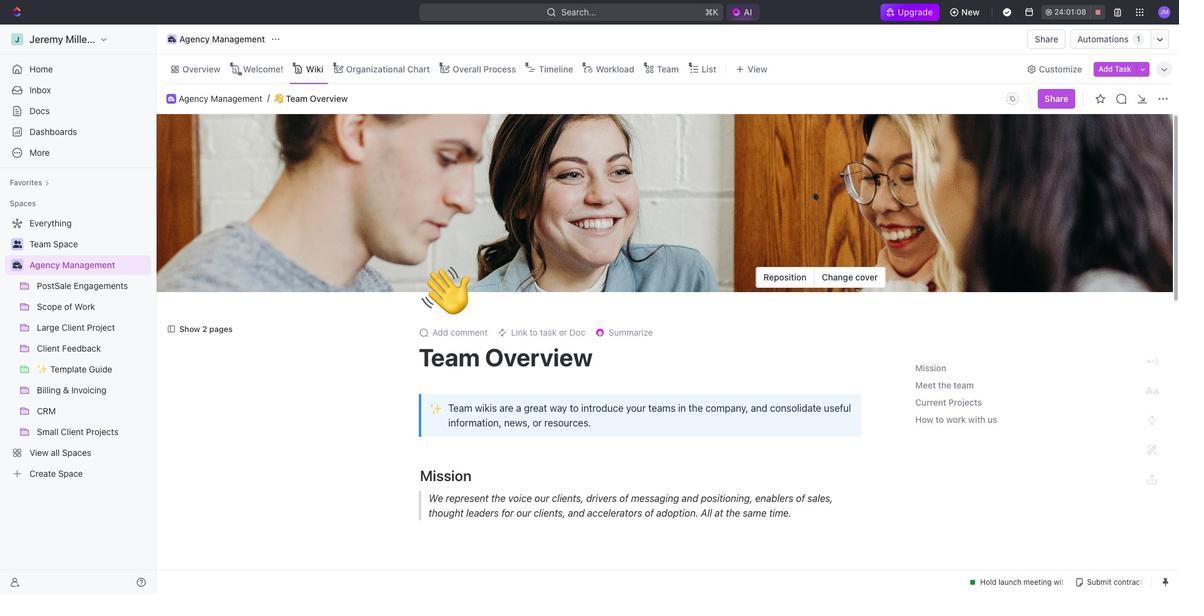 Task type: locate. For each thing, give the bounding box(es) containing it.
client
[[62, 322, 85, 333], [37, 343, 60, 354], [61, 427, 84, 437]]

client up client feedback
[[62, 322, 85, 333]]

or inside team wikis are a great way to introduce your teams in the company, and consolidate useful information, news, or resources.
[[533, 418, 542, 429]]

are
[[500, 403, 514, 414]]

✨
[[37, 364, 48, 375], [429, 402, 442, 415]]

same
[[743, 508, 767, 519]]

home link
[[5, 60, 151, 79]]

current
[[916, 398, 947, 408]]

projects
[[949, 398, 982, 408], [86, 427, 118, 437]]

team
[[657, 64, 679, 74], [286, 93, 308, 104], [29, 239, 51, 249], [419, 343, 480, 372], [448, 403, 472, 414]]

0 horizontal spatial mission
[[420, 468, 472, 485]]

we represent the voice our clients, drivers of messaging and positioning, enablers of sales, thought leaders for our clients, and accelerators of adoption. all at the same time.
[[429, 493, 836, 519]]

agency management link for business time image to the left
[[29, 256, 149, 275]]

agency management down 'overview' link
[[179, 93, 263, 104]]

dropdown menu image
[[1003, 89, 1023, 109]]

add comment
[[432, 328, 488, 338]]

1 vertical spatial team
[[482, 568, 516, 586]]

0 horizontal spatial team
[[482, 568, 516, 586]]

0 vertical spatial business time image
[[168, 36, 176, 42]]

2 vertical spatial client
[[61, 427, 84, 437]]

spaces
[[10, 199, 36, 208], [62, 448, 91, 458]]

work
[[75, 302, 95, 312]]

&
[[63, 385, 69, 396]]

jeremy miller's workspace, , element
[[11, 33, 23, 45]]

to for link
[[530, 328, 538, 338]]

1 vertical spatial client
[[37, 343, 60, 354]]

link
[[511, 328, 528, 338]]

0 vertical spatial agency management link
[[164, 32, 268, 47]]

0 horizontal spatial projects
[[86, 427, 118, 437]]

agency up 'overview' link
[[179, 34, 210, 44]]

0 horizontal spatial add
[[432, 328, 448, 338]]

postsale engagements link
[[37, 276, 149, 296]]

crm link
[[37, 402, 149, 421]]

1 vertical spatial agency management link
[[179, 93, 263, 104]]

workload link
[[593, 61, 634, 78]]

2 vertical spatial agency
[[29, 260, 60, 270]]

✨ inside ✨ template guide link
[[37, 364, 48, 375]]

add task button
[[1094, 62, 1136, 76]]

share up customize button
[[1035, 34, 1059, 44]]

add left the task
[[1099, 64, 1113, 73]]

team right user group image
[[29, 239, 51, 249]]

guide
[[89, 364, 112, 375]]

and inside team wikis are a great way to introduce your teams in the company, and consolidate useful information, news, or resources.
[[751, 403, 768, 414]]

or
[[559, 328, 567, 338], [533, 418, 542, 429]]

information,
[[448, 418, 502, 429]]

1 horizontal spatial projects
[[949, 398, 982, 408]]

tree containing everything
[[5, 214, 151, 484]]

jm
[[1160, 8, 1169, 16]]

1 horizontal spatial to
[[570, 403, 579, 414]]

share
[[1035, 34, 1059, 44], [1045, 93, 1069, 104]]

overview down link to task or doc dropdown button
[[485, 343, 593, 372]]

space for create space
[[58, 469, 83, 479]]

space
[[53, 239, 78, 249], [58, 469, 83, 479]]

👋 inside 👋 team overview
[[274, 94, 284, 103]]

and left accelerators on the bottom of page
[[568, 508, 585, 519]]

✨ up the billing
[[37, 364, 48, 375]]

clients,
[[552, 493, 584, 505], [534, 508, 566, 519]]

0 vertical spatial agency
[[179, 34, 210, 44]]

resources.
[[544, 418, 591, 429]]

1 vertical spatial to
[[570, 403, 579, 414]]

0 vertical spatial add
[[1099, 64, 1113, 73]]

create space
[[29, 469, 83, 479]]

0 horizontal spatial ✨
[[37, 364, 48, 375]]

leaders
[[466, 508, 499, 519]]

1 vertical spatial management
[[211, 93, 263, 104]]

space down everything link on the left top of the page
[[53, 239, 78, 249]]

1 vertical spatial or
[[533, 418, 542, 429]]

0 vertical spatial our
[[535, 493, 549, 505]]

1 horizontal spatial add
[[1099, 64, 1113, 73]]

1 vertical spatial space
[[58, 469, 83, 479]]

wiki link
[[304, 61, 323, 78]]

or down the great
[[533, 418, 542, 429]]

the inside team wikis are a great way to introduce your teams in the company, and consolidate useful information, news, or resources.
[[689, 403, 703, 414]]

team inside "sidebar" navigation
[[29, 239, 51, 249]]

ai button
[[727, 4, 760, 21]]

spaces down small client projects
[[62, 448, 91, 458]]

add inside 'button'
[[1099, 64, 1113, 73]]

great
[[524, 403, 547, 414]]

tree
[[5, 214, 151, 484]]

team wikis are a great way to introduce your teams in the company, and consolidate useful information, news, or resources.
[[448, 403, 854, 429]]

to for how
[[936, 415, 944, 425]]

view all spaces
[[29, 448, 91, 458]]

0 horizontal spatial and
[[568, 508, 585, 519]]

agency management link for business time icon in the top left of the page
[[179, 93, 263, 104]]

team down add comment
[[419, 343, 480, 372]]

us
[[988, 415, 998, 425]]

1 vertical spatial business time image
[[13, 262, 22, 269]]

enablers
[[755, 493, 794, 505]]

team for team space
[[29, 239, 51, 249]]

✨ template guide link
[[37, 360, 149, 380]]

engagements
[[74, 281, 128, 291]]

agency management up postsale engagements
[[29, 260, 115, 270]]

view inside view all spaces link
[[29, 448, 49, 458]]

1 vertical spatial spaces
[[62, 448, 91, 458]]

management
[[212, 34, 265, 44], [211, 93, 263, 104], [62, 260, 115, 270]]

change cover
[[822, 272, 878, 283]]

0 horizontal spatial or
[[533, 418, 542, 429]]

1 vertical spatial 👋
[[421, 263, 471, 320]]

1 vertical spatial overview
[[310, 93, 348, 104]]

agency down team space on the left
[[29, 260, 60, 270]]

1 vertical spatial add
[[432, 328, 448, 338]]

mission up current
[[916, 363, 947, 374]]

0 vertical spatial and
[[751, 403, 768, 414]]

our right voice
[[535, 493, 549, 505]]

projects down crm link
[[86, 427, 118, 437]]

inbox link
[[5, 80, 151, 100]]

mission
[[916, 363, 947, 374], [420, 468, 472, 485]]

0 vertical spatial clients,
[[552, 493, 584, 505]]

clients, right for
[[534, 508, 566, 519]]

to inside dropdown button
[[530, 328, 538, 338]]

or left "doc"
[[559, 328, 567, 338]]

to right how at the right
[[936, 415, 944, 425]]

management for business time icon in the top left of the page's agency management link
[[211, 93, 263, 104]]

reposition button
[[756, 268, 815, 288]]

1 vertical spatial mission
[[420, 468, 472, 485]]

projects inside "link"
[[86, 427, 118, 437]]

1 horizontal spatial business time image
[[168, 36, 176, 42]]

agency management link
[[164, 32, 268, 47], [179, 93, 263, 104], [29, 256, 149, 275]]

1 vertical spatial agency
[[179, 93, 208, 104]]

agency management link up 'overview' link
[[164, 32, 268, 47]]

large client project link
[[37, 318, 149, 338]]

client up view all spaces link
[[61, 427, 84, 437]]

management inside 'tree'
[[62, 260, 115, 270]]

dashboards link
[[5, 122, 151, 142]]

agency inside 'tree'
[[29, 260, 60, 270]]

management up welcome! link at the top left of page
[[212, 34, 265, 44]]

and
[[751, 403, 768, 414], [682, 493, 698, 505], [568, 508, 585, 519]]

team for team wikis are a great way to introduce your teams in the company, and consolidate useful information, news, or resources.
[[448, 403, 472, 414]]

0 vertical spatial space
[[53, 239, 78, 249]]

drivers
[[586, 493, 617, 505]]

2 horizontal spatial to
[[936, 415, 944, 425]]

👋 for 👋 team overview
[[274, 94, 284, 103]]

1 horizontal spatial team
[[954, 380, 974, 391]]

client down large
[[37, 343, 60, 354]]

1 horizontal spatial or
[[559, 328, 567, 338]]

0 horizontal spatial to
[[530, 328, 538, 338]]

team up information,
[[448, 403, 472, 414]]

positioning,
[[701, 493, 753, 505]]

1 horizontal spatial meet
[[916, 380, 936, 391]]

0 vertical spatial 👋
[[274, 94, 284, 103]]

overall process link
[[450, 61, 516, 78]]

overview down wiki
[[310, 93, 348, 104]]

2 horizontal spatial overview
[[485, 343, 593, 372]]

work
[[946, 415, 966, 425]]

timeline
[[539, 64, 573, 74]]

to right link
[[530, 328, 538, 338]]

1 vertical spatial projects
[[86, 427, 118, 437]]

list link
[[699, 61, 717, 78]]

1 vertical spatial meet the team
[[420, 568, 516, 586]]

time.
[[769, 508, 792, 519]]

team link
[[655, 61, 679, 78]]

business time image
[[168, 36, 176, 42], [13, 262, 22, 269]]

and right company,
[[751, 403, 768, 414]]

more button
[[5, 143, 151, 163]]

0 vertical spatial overview
[[182, 64, 220, 74]]

view left all in the left bottom of the page
[[29, 448, 49, 458]]

0 vertical spatial share
[[1035, 34, 1059, 44]]

introduce
[[581, 403, 624, 414]]

and up 'adoption.'
[[682, 493, 698, 505]]

organizational chart
[[346, 64, 430, 74]]

management down team space link
[[62, 260, 115, 270]]

agency management
[[179, 34, 265, 44], [179, 93, 263, 104], [29, 260, 115, 270]]

0 vertical spatial or
[[559, 328, 567, 338]]

0 horizontal spatial spaces
[[10, 199, 36, 208]]

0 vertical spatial client
[[62, 322, 85, 333]]

business time image down user group image
[[13, 262, 22, 269]]

client feedback
[[37, 343, 101, 354]]

agency right business time icon in the top left of the page
[[179, 93, 208, 104]]

👋 up add comment
[[421, 263, 471, 320]]

team inside team wikis are a great way to introduce your teams in the company, and consolidate useful information, news, or resources.
[[448, 403, 472, 414]]

agency management link down team space link
[[29, 256, 149, 275]]

1 horizontal spatial view
[[748, 64, 768, 74]]

0 vertical spatial mission
[[916, 363, 947, 374]]

0 horizontal spatial view
[[29, 448, 49, 458]]

agency management link down 'overview' link
[[179, 93, 263, 104]]

1 horizontal spatial meet the team
[[916, 380, 974, 391]]

2 horizontal spatial and
[[751, 403, 768, 414]]

crm
[[37, 406, 56, 416]]

mission up we on the bottom left
[[420, 468, 472, 485]]

1 horizontal spatial spaces
[[62, 448, 91, 458]]

all
[[701, 508, 712, 519]]

to
[[530, 328, 538, 338], [570, 403, 579, 414], [936, 415, 944, 425]]

how to work with us
[[916, 415, 998, 425]]

our down voice
[[517, 508, 531, 519]]

client inside "link"
[[61, 427, 84, 437]]

✨ left the wikis
[[429, 402, 442, 415]]

of left work
[[64, 302, 72, 312]]

adoption.
[[656, 508, 699, 519]]

management down welcome! link at the top left of page
[[211, 93, 263, 104]]

team down wiki link at the top left of page
[[286, 93, 308, 104]]

2 vertical spatial agency management link
[[29, 256, 149, 275]]

team space
[[29, 239, 78, 249]]

task
[[540, 328, 557, 338]]

to inside team wikis are a great way to introduce your teams in the company, and consolidate useful information, news, or resources.
[[570, 403, 579, 414]]

0 horizontal spatial meet the team
[[420, 568, 516, 586]]

👋 down welcome!
[[274, 94, 284, 103]]

new
[[962, 7, 980, 17]]

add left comment
[[432, 328, 448, 338]]

0 vertical spatial to
[[530, 328, 538, 338]]

jeremy
[[29, 34, 63, 45]]

1 vertical spatial and
[[682, 493, 698, 505]]

clients, left drivers
[[552, 493, 584, 505]]

2 vertical spatial management
[[62, 260, 115, 270]]

business time image right the workspace on the left of the page
[[168, 36, 176, 42]]

0 vertical spatial meet
[[916, 380, 936, 391]]

1 horizontal spatial 👋
[[421, 263, 471, 320]]

share down customize button
[[1045, 93, 1069, 104]]

of left "sales,"
[[796, 493, 805, 505]]

0 vertical spatial meet the team
[[916, 380, 974, 391]]

0 horizontal spatial business time image
[[13, 262, 22, 269]]

0 horizontal spatial our
[[517, 508, 531, 519]]

1 horizontal spatial ✨
[[429, 402, 442, 415]]

1 vertical spatial our
[[517, 508, 531, 519]]

overview left welcome! link at the top left of page
[[182, 64, 220, 74]]

company,
[[706, 403, 748, 414]]

1 vertical spatial view
[[29, 448, 49, 458]]

0 horizontal spatial 👋
[[274, 94, 284, 103]]

view right list
[[748, 64, 768, 74]]

1 vertical spatial meet
[[420, 568, 454, 586]]

small client projects link
[[37, 423, 149, 442]]

business time image
[[168, 96, 174, 101]]

view inside view button
[[748, 64, 768, 74]]

1 horizontal spatial and
[[682, 493, 698, 505]]

2 vertical spatial to
[[936, 415, 944, 425]]

at
[[715, 508, 723, 519]]

your
[[626, 403, 646, 414]]

view all spaces link
[[5, 443, 149, 463]]

1 horizontal spatial our
[[535, 493, 549, 505]]

0 vertical spatial view
[[748, 64, 768, 74]]

space down view all spaces link
[[58, 469, 83, 479]]

2 vertical spatial agency management
[[29, 260, 115, 270]]

0 horizontal spatial overview
[[182, 64, 220, 74]]

add
[[1099, 64, 1113, 73], [432, 328, 448, 338]]

of inside 'tree'
[[64, 302, 72, 312]]

spaces down favorites
[[10, 199, 36, 208]]

0 vertical spatial ✨
[[37, 364, 48, 375]]

agency management up 'overview' link
[[179, 34, 265, 44]]

projects up how to work with us in the right bottom of the page
[[949, 398, 982, 408]]

1 vertical spatial ✨
[[429, 402, 442, 415]]

to right way
[[570, 403, 579, 414]]

team left list link
[[657, 64, 679, 74]]

search...
[[562, 7, 597, 17]]



Task type: describe. For each thing, give the bounding box(es) containing it.
1 horizontal spatial mission
[[916, 363, 947, 374]]

reposition
[[764, 272, 807, 283]]

0 vertical spatial management
[[212, 34, 265, 44]]

cover
[[856, 272, 878, 283]]

more
[[29, 147, 50, 158]]

small
[[37, 427, 58, 437]]

overview link
[[180, 61, 220, 78]]

feedback
[[62, 343, 101, 354]]

thought
[[429, 508, 464, 519]]

create space link
[[5, 464, 149, 484]]

sidebar navigation
[[0, 25, 159, 595]]

or inside dropdown button
[[559, 328, 567, 338]]

new button
[[944, 2, 987, 22]]

teams
[[648, 403, 676, 414]]

management for agency management link associated with business time image to the left
[[62, 260, 115, 270]]

favorites button
[[5, 176, 55, 190]]

useful
[[824, 403, 851, 414]]

1 vertical spatial agency management
[[179, 93, 263, 104]]

postsale
[[37, 281, 71, 291]]

small client projects
[[37, 427, 118, 437]]

inbox
[[29, 85, 51, 95]]

1 vertical spatial clients,
[[534, 508, 566, 519]]

task
[[1115, 64, 1131, 73]]

everything link
[[5, 214, 149, 233]]

large client project
[[37, 322, 115, 333]]

dashboards
[[29, 127, 77, 137]]

✨ template guide
[[37, 364, 112, 375]]

link to task or doc button
[[493, 325, 590, 342]]

a
[[516, 403, 521, 414]]

of down messaging
[[645, 508, 654, 519]]

miller's
[[66, 34, 99, 45]]

list
[[702, 64, 717, 74]]

scope
[[37, 302, 62, 312]]

24:01:08
[[1055, 7, 1087, 17]]

jm button
[[1155, 2, 1174, 22]]

in
[[678, 403, 686, 414]]

user group image
[[13, 241, 22, 248]]

share inside button
[[1035, 34, 1059, 44]]

team for team overview
[[419, 343, 480, 372]]

view button
[[732, 55, 772, 84]]

0 horizontal spatial meet
[[420, 568, 454, 586]]

change
[[822, 272, 853, 283]]

for
[[502, 508, 514, 519]]

change cover button
[[815, 268, 885, 288]]

timeline link
[[536, 61, 573, 78]]

template
[[50, 364, 87, 375]]

upgrade link
[[881, 4, 940, 21]]

we
[[429, 493, 443, 505]]

messaging
[[631, 493, 679, 505]]

customize button
[[1023, 61, 1086, 78]]

with
[[968, 415, 986, 425]]

current projects
[[916, 398, 982, 408]]

add for add task
[[1099, 64, 1113, 73]]

chart
[[407, 64, 430, 74]]

team for team
[[657, 64, 679, 74]]

comment
[[451, 328, 488, 338]]

change cover button
[[815, 268, 885, 288]]

workload
[[596, 64, 634, 74]]

upgrade
[[898, 7, 933, 17]]

✨ for ✨
[[429, 402, 442, 415]]

24:01:08 button
[[1042, 5, 1106, 20]]

wikis
[[475, 403, 497, 414]]

show 2 pages
[[179, 324, 233, 334]]

j
[[15, 35, 19, 44]]

everything
[[29, 218, 72, 229]]

add task
[[1099, 64, 1131, 73]]

add for add comment
[[432, 328, 448, 338]]

tree inside "sidebar" navigation
[[5, 214, 151, 484]]

agency for agency management link associated with business time image to the left
[[29, 260, 60, 270]]

accelerators
[[587, 508, 642, 519]]

1 vertical spatial share
[[1045, 93, 1069, 104]]

0 vertical spatial agency management
[[179, 34, 265, 44]]

client for large
[[62, 322, 85, 333]]

view for view all spaces
[[29, 448, 49, 458]]

overall
[[453, 64, 481, 74]]

of up accelerators on the bottom of page
[[620, 493, 629, 505]]

jeremy miller's workspace
[[29, 34, 152, 45]]

docs
[[29, 106, 50, 116]]

voice
[[508, 493, 532, 505]]

link to task or doc
[[511, 328, 585, 338]]

news,
[[504, 418, 530, 429]]

organizational
[[346, 64, 405, 74]]

✨ for ✨ template guide
[[37, 364, 48, 375]]

favorites
[[10, 178, 42, 187]]

project
[[87, 322, 115, 333]]

how
[[916, 415, 934, 425]]

view for view
[[748, 64, 768, 74]]

process
[[484, 64, 516, 74]]

doc
[[570, 328, 585, 338]]

consolidate
[[770, 403, 822, 414]]

2 vertical spatial and
[[568, 508, 585, 519]]

1 horizontal spatial overview
[[310, 93, 348, 104]]

0 vertical spatial team
[[954, 380, 974, 391]]

all
[[51, 448, 60, 458]]

agency for business time icon in the top left of the page's agency management link
[[179, 93, 208, 104]]

2 vertical spatial overview
[[485, 343, 593, 372]]

team overview
[[419, 343, 593, 372]]

0 vertical spatial projects
[[949, 398, 982, 408]]

billing & invoicing
[[37, 385, 107, 396]]

billing
[[37, 385, 61, 396]]

client for small
[[61, 427, 84, 437]]

0 vertical spatial spaces
[[10, 199, 36, 208]]

automations
[[1078, 34, 1129, 44]]

👋 for 👋
[[421, 263, 471, 320]]

overall process
[[453, 64, 516, 74]]

large
[[37, 322, 59, 333]]

agency management inside "sidebar" navigation
[[29, 260, 115, 270]]

space for team space
[[53, 239, 78, 249]]

create
[[29, 469, 56, 479]]

summarize
[[609, 328, 653, 338]]

spaces inside view all spaces link
[[62, 448, 91, 458]]

welcome!
[[243, 64, 283, 74]]



Task type: vqa. For each thing, say whether or not it's contained in the screenshot.
changed status from
no



